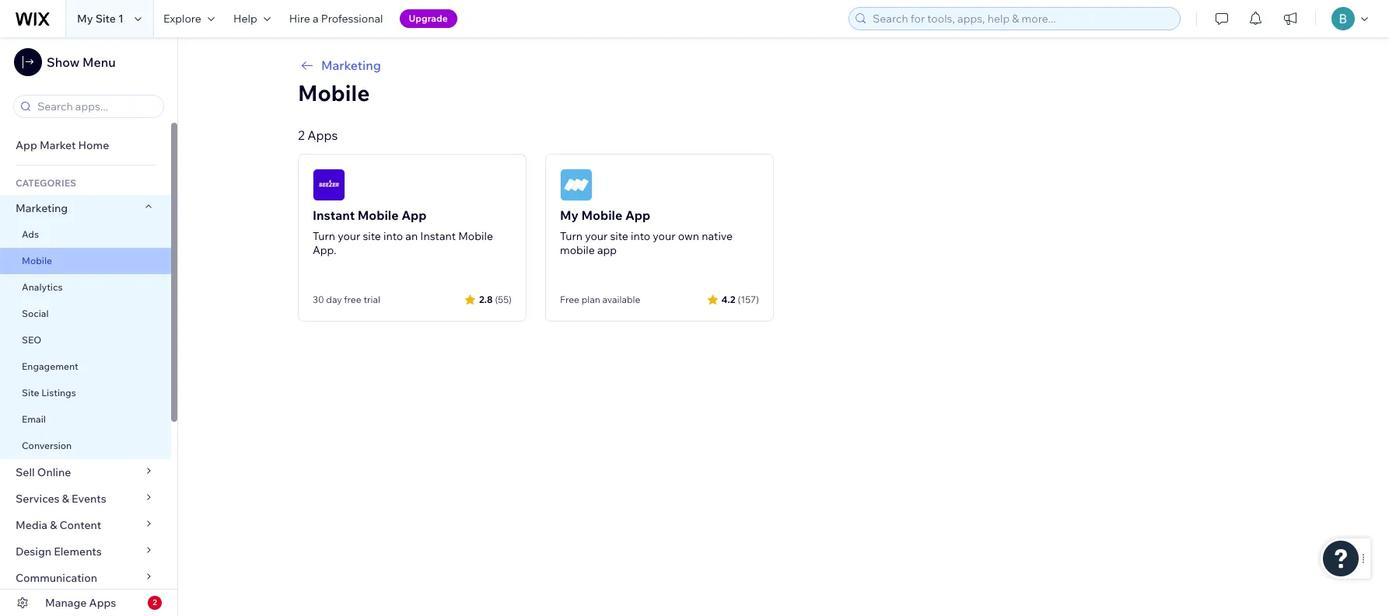 Task type: locate. For each thing, give the bounding box(es) containing it.
& for events
[[62, 492, 69, 506]]

site left the 1
[[95, 12, 116, 26]]

marketing link
[[298, 56, 1269, 75], [0, 195, 171, 222]]

turn for instant
[[313, 229, 335, 243]]

1 vertical spatial 2
[[153, 598, 157, 608]]

help button
[[224, 0, 280, 37]]

app market home link
[[0, 132, 171, 159]]

my left the 1
[[77, 12, 93, 26]]

site right mobile
[[610, 229, 629, 243]]

your right "app."
[[338, 229, 360, 243]]

my
[[77, 12, 93, 26], [560, 208, 579, 223]]

events
[[72, 492, 106, 506]]

your left own
[[653, 229, 676, 243]]

turn left app
[[560, 229, 583, 243]]

1 horizontal spatial &
[[62, 492, 69, 506]]

manage
[[45, 597, 87, 611]]

1 horizontal spatial my
[[560, 208, 579, 223]]

& left events at the bottom
[[62, 492, 69, 506]]

design elements link
[[0, 539, 171, 566]]

1 into from the left
[[384, 229, 403, 243]]

site up email
[[22, 387, 39, 399]]

2
[[298, 128, 305, 143], [153, 598, 157, 608]]

apps
[[308, 128, 338, 143], [89, 597, 116, 611]]

my inside 'my mobile app turn your site into your own native mobile app'
[[560, 208, 579, 223]]

ads
[[22, 229, 39, 240]]

hire a professional link
[[280, 0, 393, 37]]

app inside sidebar element
[[16, 138, 37, 152]]

services & events
[[16, 492, 106, 506]]

2 into from the left
[[631, 229, 651, 243]]

1 horizontal spatial instant
[[420, 229, 456, 243]]

0 horizontal spatial 2
[[153, 598, 157, 608]]

0 horizontal spatial marketing
[[16, 201, 68, 215]]

2 horizontal spatial app
[[625, 208, 651, 223]]

into inside "instant mobile app turn your site into an instant mobile app."
[[384, 229, 403, 243]]

services & events link
[[0, 486, 171, 513]]

1 horizontal spatial 2
[[298, 128, 305, 143]]

0 horizontal spatial site
[[363, 229, 381, 243]]

help
[[233, 12, 257, 26]]

instant right the an
[[420, 229, 456, 243]]

instant down instant mobile app  logo
[[313, 208, 355, 223]]

1 horizontal spatial app
[[402, 208, 427, 223]]

0 horizontal spatial apps
[[89, 597, 116, 611]]

0 vertical spatial marketing
[[321, 58, 381, 73]]

your
[[338, 229, 360, 243], [585, 229, 608, 243], [653, 229, 676, 243]]

30 day free trial
[[313, 294, 380, 306]]

2 site from the left
[[610, 229, 629, 243]]

free
[[560, 294, 580, 306]]

site for instant
[[363, 229, 381, 243]]

(157)
[[738, 294, 759, 305]]

0 horizontal spatial app
[[16, 138, 37, 152]]

0 horizontal spatial instant
[[313, 208, 355, 223]]

1 vertical spatial marketing link
[[0, 195, 171, 222]]

0 horizontal spatial my
[[77, 12, 93, 26]]

marketing down the professional
[[321, 58, 381, 73]]

app
[[597, 243, 617, 258]]

2 turn from the left
[[560, 229, 583, 243]]

design elements
[[16, 545, 102, 559]]

marketing
[[321, 58, 381, 73], [16, 201, 68, 215]]

1 vertical spatial marketing
[[16, 201, 68, 215]]

2 for 2 apps
[[298, 128, 305, 143]]

2.8 (55)
[[479, 294, 512, 305]]

native
[[702, 229, 733, 243]]

0 horizontal spatial marketing link
[[0, 195, 171, 222]]

2 horizontal spatial your
[[653, 229, 676, 243]]

site
[[363, 229, 381, 243], [610, 229, 629, 243]]

show menu button
[[14, 48, 116, 76]]

& right media on the left
[[50, 519, 57, 533]]

1 horizontal spatial apps
[[308, 128, 338, 143]]

your down my mobile app logo
[[585, 229, 608, 243]]

show menu
[[47, 54, 116, 70]]

turn inside 'my mobile app turn your site into your own native mobile app'
[[560, 229, 583, 243]]

1 horizontal spatial turn
[[560, 229, 583, 243]]

2 your from the left
[[585, 229, 608, 243]]

0 horizontal spatial site
[[22, 387, 39, 399]]

0 vertical spatial apps
[[308, 128, 338, 143]]

1 site from the left
[[363, 229, 381, 243]]

trial
[[364, 294, 380, 306]]

1 vertical spatial my
[[560, 208, 579, 223]]

site inside "instant mobile app turn your site into an instant mobile app."
[[363, 229, 381, 243]]

turn for my
[[560, 229, 583, 243]]

site inside 'my mobile app turn your site into your own native mobile app'
[[610, 229, 629, 243]]

apps inside sidebar element
[[89, 597, 116, 611]]

social link
[[0, 301, 171, 328]]

1 vertical spatial site
[[22, 387, 39, 399]]

1 horizontal spatial site
[[610, 229, 629, 243]]

0 horizontal spatial your
[[338, 229, 360, 243]]

1 vertical spatial &
[[50, 519, 57, 533]]

app
[[16, 138, 37, 152], [402, 208, 427, 223], [625, 208, 651, 223]]

1 horizontal spatial site
[[95, 12, 116, 26]]

1 vertical spatial apps
[[89, 597, 116, 611]]

instant mobile app  logo image
[[313, 169, 345, 201]]

&
[[62, 492, 69, 506], [50, 519, 57, 533]]

1 horizontal spatial into
[[631, 229, 651, 243]]

plan
[[582, 294, 600, 306]]

0 vertical spatial 2
[[298, 128, 305, 143]]

0 vertical spatial &
[[62, 492, 69, 506]]

2 inside sidebar element
[[153, 598, 157, 608]]

4.2
[[722, 294, 736, 305]]

turn
[[313, 229, 335, 243], [560, 229, 583, 243]]

sidebar element
[[0, 37, 178, 617]]

engagement link
[[0, 354, 171, 380]]

into inside 'my mobile app turn your site into your own native mobile app'
[[631, 229, 651, 243]]

elements
[[54, 545, 102, 559]]

available
[[602, 294, 641, 306]]

hire a professional
[[289, 12, 383, 26]]

(55)
[[495, 294, 512, 305]]

1 your from the left
[[338, 229, 360, 243]]

into right app
[[631, 229, 651, 243]]

app inside "instant mobile app turn your site into an instant mobile app."
[[402, 208, 427, 223]]

own
[[678, 229, 699, 243]]

hire
[[289, 12, 310, 26]]

site
[[95, 12, 116, 26], [22, 387, 39, 399]]

app inside 'my mobile app turn your site into your own native mobile app'
[[625, 208, 651, 223]]

media & content
[[16, 519, 101, 533]]

0 horizontal spatial into
[[384, 229, 403, 243]]

0 horizontal spatial &
[[50, 519, 57, 533]]

communication link
[[0, 566, 171, 592]]

marketing down categories
[[16, 201, 68, 215]]

mobile
[[560, 243, 595, 258]]

my mobile app turn your site into your own native mobile app
[[560, 208, 733, 258]]

1 turn from the left
[[313, 229, 335, 243]]

media & content link
[[0, 513, 171, 539]]

1 horizontal spatial your
[[585, 229, 608, 243]]

apps down communication link
[[89, 597, 116, 611]]

mobile inside 'my mobile app turn your site into your own native mobile app'
[[582, 208, 623, 223]]

apps up instant mobile app  logo
[[308, 128, 338, 143]]

into
[[384, 229, 403, 243], [631, 229, 651, 243]]

0 vertical spatial my
[[77, 12, 93, 26]]

turn down instant mobile app  logo
[[313, 229, 335, 243]]

apps for 2 apps
[[308, 128, 338, 143]]

2.8
[[479, 294, 493, 305]]

my down my mobile app logo
[[560, 208, 579, 223]]

into left the an
[[384, 229, 403, 243]]

analytics link
[[0, 275, 171, 301]]

upgrade button
[[400, 9, 457, 28]]

site left the an
[[363, 229, 381, 243]]

day
[[326, 294, 342, 306]]

0 vertical spatial marketing link
[[298, 56, 1269, 75]]

mobile
[[298, 79, 370, 107], [358, 208, 399, 223], [582, 208, 623, 223], [458, 229, 493, 243], [22, 255, 52, 267]]

apps for manage apps
[[89, 597, 116, 611]]

your inside "instant mobile app turn your site into an instant mobile app."
[[338, 229, 360, 243]]

1
[[118, 12, 124, 26]]

Search for tools, apps, help & more... field
[[868, 8, 1175, 30]]

analytics
[[22, 282, 63, 293]]

0 horizontal spatial turn
[[313, 229, 335, 243]]

0 vertical spatial instant
[[313, 208, 355, 223]]

instant
[[313, 208, 355, 223], [420, 229, 456, 243]]

turn inside "instant mobile app turn your site into an instant mobile app."
[[313, 229, 335, 243]]



Task type: vqa. For each thing, say whether or not it's contained in the screenshot.
"Mobile"
yes



Task type: describe. For each thing, give the bounding box(es) containing it.
instant mobile app turn your site into an instant mobile app.
[[313, 208, 493, 258]]

sell
[[16, 466, 35, 480]]

site listings
[[22, 387, 76, 399]]

1 vertical spatial instant
[[420, 229, 456, 243]]

online
[[37, 466, 71, 480]]

3 your from the left
[[653, 229, 676, 243]]

site inside 'link'
[[22, 387, 39, 399]]

& for content
[[50, 519, 57, 533]]

app for my mobile app
[[625, 208, 651, 223]]

site listings link
[[0, 380, 171, 407]]

content
[[60, 519, 101, 533]]

categories
[[16, 177, 76, 189]]

0 vertical spatial site
[[95, 12, 116, 26]]

upgrade
[[409, 12, 448, 24]]

show
[[47, 54, 80, 70]]

free plan available
[[560, 294, 641, 306]]

my for site
[[77, 12, 93, 26]]

your for my
[[585, 229, 608, 243]]

your for instant
[[338, 229, 360, 243]]

free
[[344, 294, 362, 306]]

my for mobile
[[560, 208, 579, 223]]

into for my mobile app
[[631, 229, 651, 243]]

30
[[313, 294, 324, 306]]

mobile inside sidebar element
[[22, 255, 52, 267]]

conversion link
[[0, 433, 171, 460]]

email
[[22, 414, 46, 426]]

1 horizontal spatial marketing link
[[298, 56, 1269, 75]]

site for my
[[610, 229, 629, 243]]

app market home
[[16, 138, 109, 152]]

menu
[[82, 54, 116, 70]]

4.2 (157)
[[722, 294, 759, 305]]

marketing inside sidebar element
[[16, 201, 68, 215]]

explore
[[163, 12, 201, 26]]

into for instant mobile app
[[384, 229, 403, 243]]

1 horizontal spatial marketing
[[321, 58, 381, 73]]

seo
[[22, 335, 41, 346]]

email link
[[0, 407, 171, 433]]

seo link
[[0, 328, 171, 354]]

mobile link
[[0, 248, 171, 275]]

media
[[16, 519, 47, 533]]

services
[[16, 492, 60, 506]]

ads link
[[0, 222, 171, 248]]

market
[[40, 138, 76, 152]]

an
[[406, 229, 418, 243]]

2 apps
[[298, 128, 338, 143]]

sell online link
[[0, 460, 171, 486]]

app for instant mobile app
[[402, 208, 427, 223]]

Search apps... field
[[33, 96, 159, 117]]

conversion
[[22, 440, 72, 452]]

manage apps
[[45, 597, 116, 611]]

sell online
[[16, 466, 71, 480]]

engagement
[[22, 361, 78, 373]]

home
[[78, 138, 109, 152]]

professional
[[321, 12, 383, 26]]

my mobile app logo image
[[560, 169, 593, 201]]

design
[[16, 545, 51, 559]]

a
[[313, 12, 319, 26]]

social
[[22, 308, 49, 320]]

app.
[[313, 243, 336, 258]]

listings
[[41, 387, 76, 399]]

communication
[[16, 572, 100, 586]]

my site 1
[[77, 12, 124, 26]]

2 for 2
[[153, 598, 157, 608]]



